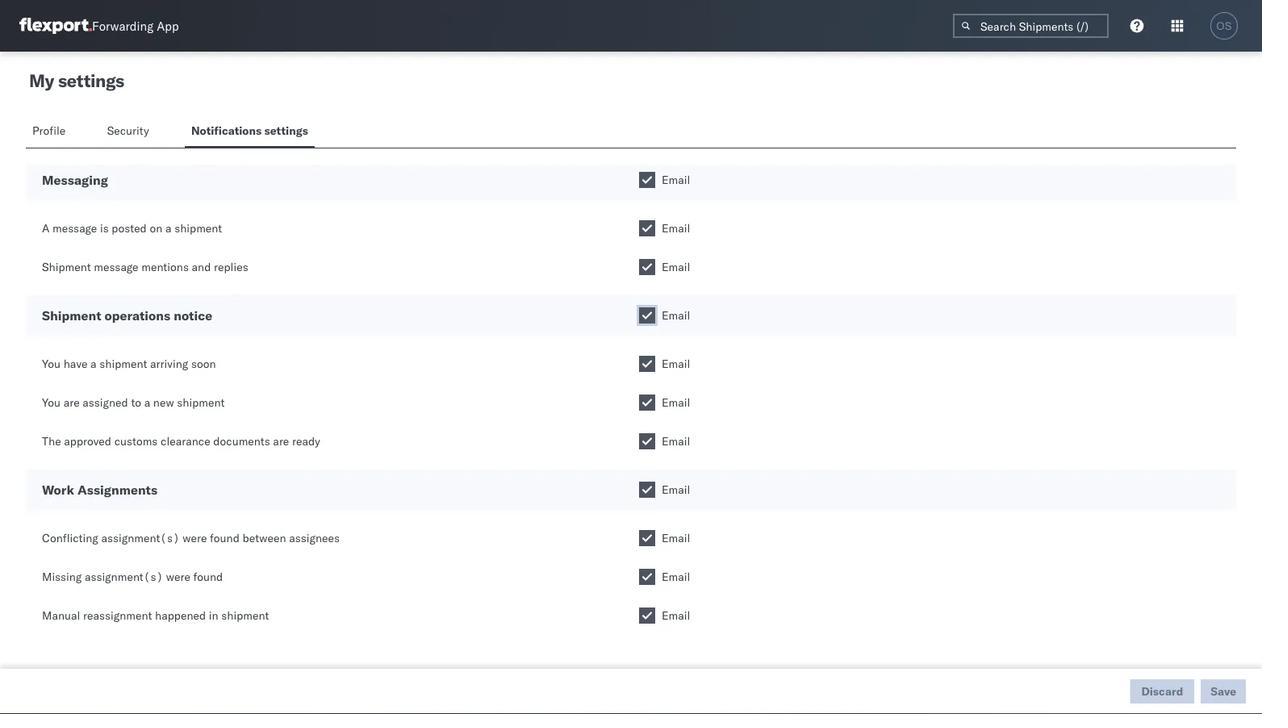 Task type: vqa. For each thing, say whether or not it's contained in the screenshot.
Manual
yes



Task type: locate. For each thing, give the bounding box(es) containing it.
are
[[63, 395, 80, 410], [273, 434, 289, 448]]

11 email from the top
[[662, 608, 690, 623]]

0 vertical spatial you
[[42, 357, 61, 371]]

the approved customs clearance documents are ready
[[42, 434, 320, 448]]

settings for notifications settings
[[264, 123, 308, 138]]

7 email from the top
[[662, 434, 690, 448]]

found for missing assignment(s) were found
[[193, 570, 223, 584]]

shipment up the and
[[174, 221, 222, 235]]

new
[[153, 395, 174, 410]]

settings right my
[[58, 69, 124, 92]]

missing
[[42, 570, 82, 584]]

2 vertical spatial a
[[144, 395, 150, 410]]

1 vertical spatial found
[[193, 570, 223, 584]]

are left the assigned
[[63, 395, 80, 410]]

0 vertical spatial message
[[52, 221, 97, 235]]

0 horizontal spatial a
[[90, 357, 97, 371]]

1 vertical spatial a
[[90, 357, 97, 371]]

email for a message is posted on a shipment
[[662, 221, 690, 235]]

arriving
[[150, 357, 188, 371]]

found for conflicting assignment(s) were found between assignees
[[210, 531, 240, 545]]

shipment down a
[[42, 260, 91, 274]]

you up the
[[42, 395, 61, 410]]

1 vertical spatial settings
[[264, 123, 308, 138]]

work assignments
[[42, 482, 157, 498]]

2 you from the top
[[42, 395, 61, 410]]

message right a
[[52, 221, 97, 235]]

have
[[63, 357, 88, 371]]

message for a
[[52, 221, 97, 235]]

app
[[157, 18, 179, 33]]

1 vertical spatial were
[[166, 570, 190, 584]]

shipment for shipment operations notice
[[42, 307, 101, 324]]

0 vertical spatial were
[[183, 531, 207, 545]]

were up happened
[[166, 570, 190, 584]]

found left the between
[[210, 531, 240, 545]]

a right 'have'
[[90, 357, 97, 371]]

shipment up 'have'
[[42, 307, 101, 324]]

email for missing assignment(s) were found
[[662, 570, 690, 584]]

Search Shipments (/) text field
[[953, 14, 1109, 38]]

0 vertical spatial are
[[63, 395, 80, 410]]

notice
[[174, 307, 212, 324]]

you
[[42, 357, 61, 371], [42, 395, 61, 410]]

2 shipment from the top
[[42, 307, 101, 324]]

customs
[[114, 434, 158, 448]]

message
[[52, 221, 97, 235], [94, 260, 138, 274]]

2 horizontal spatial a
[[165, 221, 172, 235]]

4 email from the top
[[662, 308, 690, 322]]

a right to
[[144, 395, 150, 410]]

are left ready
[[273, 434, 289, 448]]

1 horizontal spatial are
[[273, 434, 289, 448]]

shipment
[[42, 260, 91, 274], [42, 307, 101, 324]]

profile
[[32, 123, 66, 138]]

shipment
[[174, 221, 222, 235], [99, 357, 147, 371], [177, 395, 225, 410], [221, 608, 269, 623]]

mentions
[[141, 260, 189, 274]]

0 vertical spatial assignment(s)
[[101, 531, 180, 545]]

3 email from the top
[[662, 260, 690, 274]]

1 vertical spatial are
[[273, 434, 289, 448]]

1 horizontal spatial a
[[144, 395, 150, 410]]

8 email from the top
[[662, 483, 690, 497]]

documents
[[213, 434, 270, 448]]

were
[[183, 531, 207, 545], [166, 570, 190, 584]]

0 vertical spatial shipment
[[42, 260, 91, 274]]

10 email from the top
[[662, 570, 690, 584]]

you left 'have'
[[42, 357, 61, 371]]

1 vertical spatial shipment
[[42, 307, 101, 324]]

0 horizontal spatial are
[[63, 395, 80, 410]]

you have a shipment arriving soon
[[42, 357, 216, 371]]

None checkbox
[[639, 259, 655, 275], [639, 307, 655, 324], [639, 356, 655, 372], [639, 395, 655, 411], [639, 482, 655, 498], [639, 530, 655, 546], [639, 259, 655, 275], [639, 307, 655, 324], [639, 356, 655, 372], [639, 395, 655, 411], [639, 482, 655, 498], [639, 530, 655, 546]]

a
[[165, 221, 172, 235], [90, 357, 97, 371], [144, 395, 150, 410]]

email for manual reassignment happened in shipment
[[662, 608, 690, 623]]

9 email from the top
[[662, 531, 690, 545]]

1 shipment from the top
[[42, 260, 91, 274]]

clearance
[[161, 434, 210, 448]]

the
[[42, 434, 61, 448]]

0 horizontal spatial settings
[[58, 69, 124, 92]]

5 email from the top
[[662, 357, 690, 371]]

shipment for shipment message mentions and replies
[[42, 260, 91, 274]]

6 email from the top
[[662, 395, 690, 410]]

is
[[100, 221, 109, 235]]

1 vertical spatial message
[[94, 260, 138, 274]]

1 vertical spatial you
[[42, 395, 61, 410]]

1 email from the top
[[662, 173, 690, 187]]

you for you have a shipment arriving soon
[[42, 357, 61, 371]]

were for missing
[[166, 570, 190, 584]]

a right the on
[[165, 221, 172, 235]]

were left the between
[[183, 531, 207, 545]]

1 vertical spatial assignment(s)
[[85, 570, 163, 584]]

found up in
[[193, 570, 223, 584]]

assignment(s) up reassignment
[[85, 570, 163, 584]]

found
[[210, 531, 240, 545], [193, 570, 223, 584]]

my
[[29, 69, 54, 92]]

email
[[662, 173, 690, 187], [662, 221, 690, 235], [662, 260, 690, 274], [662, 308, 690, 322], [662, 357, 690, 371], [662, 395, 690, 410], [662, 434, 690, 448], [662, 483, 690, 497], [662, 531, 690, 545], [662, 570, 690, 584], [662, 608, 690, 623]]

email for you have a shipment arriving soon
[[662, 357, 690, 371]]

in
[[209, 608, 218, 623]]

1 horizontal spatial settings
[[264, 123, 308, 138]]

notifications settings button
[[185, 116, 315, 148]]

security button
[[101, 116, 159, 148]]

notifications
[[191, 123, 262, 138]]

replies
[[214, 260, 248, 274]]

a
[[42, 221, 50, 235]]

2 email from the top
[[662, 221, 690, 235]]

and
[[192, 260, 211, 274]]

message down is
[[94, 260, 138, 274]]

0 vertical spatial settings
[[58, 69, 124, 92]]

reassignment
[[83, 608, 152, 623]]

settings for my settings
[[58, 69, 124, 92]]

None checkbox
[[639, 172, 655, 188], [639, 220, 655, 236], [639, 433, 655, 449], [639, 569, 655, 585], [639, 608, 655, 624], [639, 172, 655, 188], [639, 220, 655, 236], [639, 433, 655, 449], [639, 569, 655, 585], [639, 608, 655, 624]]

settings right notifications
[[264, 123, 308, 138]]

work
[[42, 482, 74, 498]]

assignment(s)
[[101, 531, 180, 545], [85, 570, 163, 584]]

1 you from the top
[[42, 357, 61, 371]]

0 vertical spatial found
[[210, 531, 240, 545]]

settings inside notifications settings button
[[264, 123, 308, 138]]

assignments
[[77, 482, 157, 498]]

settings
[[58, 69, 124, 92], [264, 123, 308, 138]]

assignment(s) up missing assignment(s) were found on the bottom
[[101, 531, 180, 545]]



Task type: describe. For each thing, give the bounding box(es) containing it.
email for you are assigned to a new shipment
[[662, 395, 690, 410]]

missing assignment(s) were found
[[42, 570, 223, 584]]

ready
[[292, 434, 320, 448]]

os
[[1216, 20, 1232, 32]]

messaging
[[42, 172, 108, 188]]

to
[[131, 395, 141, 410]]

assignees
[[289, 531, 340, 545]]

approved
[[64, 434, 111, 448]]

manual reassignment happened in shipment
[[42, 608, 269, 623]]

notifications settings
[[191, 123, 308, 138]]

assigned
[[83, 395, 128, 410]]

forwarding app link
[[19, 18, 179, 34]]

my settings
[[29, 69, 124, 92]]

on
[[150, 221, 162, 235]]

happened
[[155, 608, 206, 623]]

you for you are assigned to a new shipment
[[42, 395, 61, 410]]

shipment message mentions and replies
[[42, 260, 248, 274]]

0 vertical spatial a
[[165, 221, 172, 235]]

conflicting
[[42, 531, 98, 545]]

shipment right in
[[221, 608, 269, 623]]

message for shipment
[[94, 260, 138, 274]]

operations
[[104, 307, 170, 324]]

email for messaging
[[662, 173, 690, 187]]

conflicting assignment(s) were found between assignees
[[42, 531, 340, 545]]

a message is posted on a shipment
[[42, 221, 222, 235]]

between
[[242, 531, 286, 545]]

shipment operations notice
[[42, 307, 212, 324]]

security
[[107, 123, 149, 138]]

manual
[[42, 608, 80, 623]]

email for work assignments
[[662, 483, 690, 497]]

forwarding
[[92, 18, 154, 33]]

os button
[[1206, 7, 1243, 44]]

forwarding app
[[92, 18, 179, 33]]

flexport. image
[[19, 18, 92, 34]]

soon
[[191, 357, 216, 371]]

posted
[[112, 221, 147, 235]]

assignment(s) for conflicting
[[101, 531, 180, 545]]

email for shipment operations notice
[[662, 308, 690, 322]]

email for the approved customs clearance documents are ready
[[662, 434, 690, 448]]

shipment right new
[[177, 395, 225, 410]]

you are assigned to a new shipment
[[42, 395, 225, 410]]

profile button
[[26, 116, 75, 148]]

shipment up you are assigned to a new shipment on the bottom left of the page
[[99, 357, 147, 371]]

assignment(s) for missing
[[85, 570, 163, 584]]

were for conflicting
[[183, 531, 207, 545]]

email for conflicting assignment(s) were found between assignees
[[662, 531, 690, 545]]

email for shipment message mentions and replies
[[662, 260, 690, 274]]



